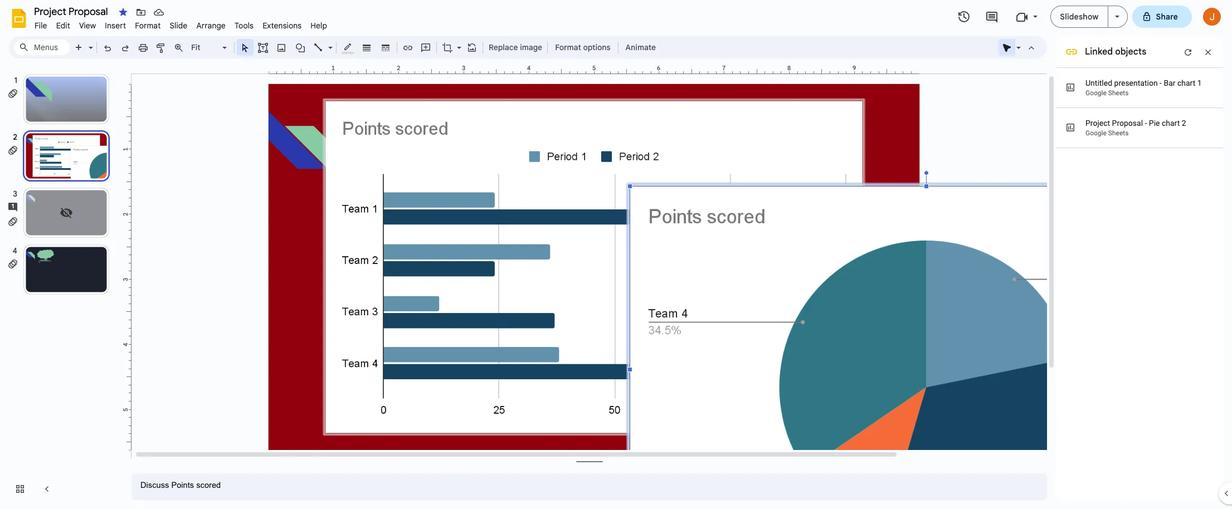 Task type: vqa. For each thing, say whether or not it's contained in the screenshot.
Quick sharing actions icon
no



Task type: locate. For each thing, give the bounding box(es) containing it.
format inside menu item
[[135, 21, 161, 31]]

extensions
[[263, 21, 302, 31]]

- left bar
[[1160, 79, 1162, 88]]

1 vertical spatial sheets
[[1109, 129, 1129, 137]]

1 vertical spatial google
[[1086, 129, 1107, 137]]

1 sheets from the top
[[1109, 89, 1129, 97]]

help
[[311, 21, 327, 31]]

1
[[1198, 79, 1202, 88]]

menu bar containing file
[[30, 14, 332, 33]]

project proposal - pie chart 2 element
[[1086, 119, 1187, 128]]

format left options
[[555, 42, 581, 52]]

google down project
[[1086, 129, 1107, 137]]

chart
[[1178, 79, 1196, 88], [1162, 119, 1180, 128]]

replace image button
[[486, 39, 545, 56]]

google down untitled
[[1086, 89, 1107, 97]]

2
[[1182, 119, 1187, 128]]

0 vertical spatial -
[[1160, 79, 1162, 88]]

1 vertical spatial -
[[1145, 119, 1148, 128]]

presentation options image
[[1115, 16, 1120, 18]]

format for format
[[135, 21, 161, 31]]

format left "slide"
[[135, 21, 161, 31]]

tools
[[235, 21, 254, 31]]

linked
[[1086, 46, 1113, 57]]

1 horizontal spatial format
[[555, 42, 581, 52]]

linked objects
[[1086, 46, 1147, 57]]

format inside button
[[555, 42, 581, 52]]

1 horizontal spatial -
[[1160, 79, 1162, 88]]

- inside untitled presentation - bar chart 1 google sheets
[[1160, 79, 1162, 88]]

2 google from the top
[[1086, 129, 1107, 137]]

chart inside untitled presentation - bar chart 1 google sheets
[[1178, 79, 1196, 88]]

slide
[[170, 21, 188, 31]]

image
[[520, 42, 543, 52]]

2 sheets from the top
[[1109, 129, 1129, 137]]

mode and view toolbar
[[999, 36, 1041, 59]]

presentation
[[1115, 79, 1158, 88]]

- for bar
[[1160, 79, 1162, 88]]

- left pie
[[1145, 119, 1148, 128]]

sheets inside project proposal - pie chart 2 google sheets
[[1109, 129, 1129, 137]]

chart inside project proposal - pie chart 2 google sheets
[[1162, 119, 1180, 128]]

sheets for proposal
[[1109, 129, 1129, 137]]

animate button
[[621, 39, 661, 56]]

sheets for presentation
[[1109, 89, 1129, 97]]

insert menu item
[[101, 19, 131, 32]]

new slide with layout image
[[86, 40, 93, 44]]

0 vertical spatial google
[[1086, 89, 1107, 97]]

chart left 2
[[1162, 119, 1180, 128]]

menu bar
[[30, 14, 332, 33]]

0 vertical spatial format
[[135, 21, 161, 31]]

view menu item
[[75, 19, 101, 32]]

live pointer settings image
[[1014, 40, 1021, 44]]

sheets down proposal
[[1109, 129, 1129, 137]]

navigation
[[0, 63, 123, 510]]

1 vertical spatial chart
[[1162, 119, 1180, 128]]

Menus field
[[14, 40, 70, 55]]

edit menu item
[[52, 19, 75, 32]]

sheets
[[1109, 89, 1129, 97], [1109, 129, 1129, 137]]

sheets inside untitled presentation - bar chart 1 google sheets
[[1109, 89, 1129, 97]]

sheets down presentation on the right of the page
[[1109, 89, 1129, 97]]

chart left 1
[[1178, 79, 1196, 88]]

file
[[35, 21, 47, 31]]

0 horizontal spatial format
[[135, 21, 161, 31]]

format options
[[555, 42, 611, 52]]

format
[[135, 21, 161, 31], [555, 42, 581, 52]]

google inside untitled presentation - bar chart 1 google sheets
[[1086, 89, 1107, 97]]

replace
[[489, 42, 518, 52]]

bar
[[1164, 79, 1176, 88]]

view
[[79, 21, 96, 31]]

animate
[[626, 42, 656, 52]]

- inside project proposal - pie chart 2 google sheets
[[1145, 119, 1148, 128]]

google
[[1086, 89, 1107, 97], [1086, 129, 1107, 137]]

share button
[[1133, 6, 1193, 28]]

google inside project proposal - pie chart 2 google sheets
[[1086, 129, 1107, 137]]

0 vertical spatial chart
[[1178, 79, 1196, 88]]

insert image image
[[275, 40, 288, 55]]

slideshow button
[[1051, 6, 1109, 28]]

1 google from the top
[[1086, 89, 1107, 97]]

0 vertical spatial sheets
[[1109, 89, 1129, 97]]

0 horizontal spatial -
[[1145, 119, 1148, 128]]

chart for 2
[[1162, 119, 1180, 128]]

edit
[[56, 21, 70, 31]]

1 vertical spatial format
[[555, 42, 581, 52]]

arrange menu item
[[192, 19, 230, 32]]

-
[[1160, 79, 1162, 88], [1145, 119, 1148, 128]]



Task type: describe. For each thing, give the bounding box(es) containing it.
border dash option
[[379, 40, 392, 55]]

border weight option
[[360, 40, 373, 55]]

replace image
[[489, 42, 543, 52]]

share
[[1157, 12, 1179, 22]]

linked objects application
[[0, 0, 1233, 510]]

file menu item
[[30, 19, 52, 32]]

proposal
[[1113, 119, 1144, 128]]

untitled presentation - bar chart 1 element
[[1086, 79, 1202, 88]]

chart for 1
[[1178, 79, 1196, 88]]

project
[[1086, 119, 1111, 128]]

menu bar inside the menu bar banner
[[30, 14, 332, 33]]

Rename text field
[[30, 4, 114, 18]]

slide menu item
[[165, 19, 192, 32]]

tools menu item
[[230, 19, 258, 32]]

main toolbar
[[69, 0, 662, 433]]

format for format options
[[555, 42, 581, 52]]

untitled presentation - bar chart 1 google sheets
[[1086, 79, 1202, 97]]

linked objects section
[[1055, 0, 1224, 501]]

border color: dark 2 light gray 1 image
[[341, 40, 354, 54]]

menu bar banner
[[0, 0, 1233, 510]]

objects
[[1116, 46, 1147, 57]]

google for project
[[1086, 129, 1107, 137]]

format menu item
[[131, 19, 165, 32]]

extensions menu item
[[258, 19, 306, 32]]

options
[[583, 42, 611, 52]]

insert
[[105, 21, 126, 31]]

select line image
[[326, 40, 333, 44]]

google for untitled
[[1086, 89, 1107, 97]]

project proposal - pie chart 2 google sheets
[[1086, 119, 1187, 137]]

shape image
[[294, 40, 307, 55]]

untitled
[[1086, 79, 1113, 88]]

format options button
[[550, 39, 616, 56]]

Zoom field
[[188, 40, 232, 56]]

help menu item
[[306, 19, 332, 32]]

Zoom text field
[[190, 40, 221, 55]]

- for pie
[[1145, 119, 1148, 128]]

pie
[[1150, 119, 1160, 128]]

arrange
[[196, 21, 226, 31]]

navigation inside "linked objects" application
[[0, 63, 123, 510]]

slideshow
[[1061, 12, 1099, 22]]

Star checkbox
[[115, 4, 131, 20]]



